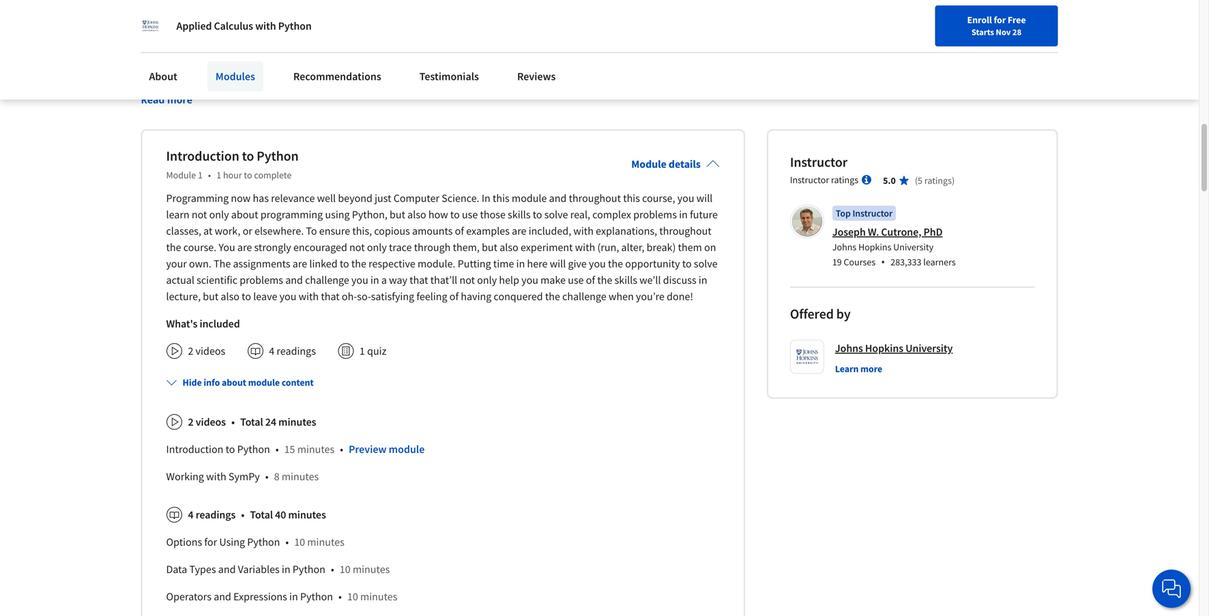 Task type: locate. For each thing, give the bounding box(es) containing it.
1 horizontal spatial course,
[[642, 192, 675, 205]]

0 vertical spatial challenge
[[305, 273, 349, 287]]

programmer
[[313, 40, 370, 53]]

2 horizontal spatial a
[[643, 126, 648, 139]]

your inside the programming now has relevance well beyond just computer science. in this module and throughout this course, you will learn not only about programming using python, but also how to use those skills to solve real, complex problems in future classes, at work, or elsewhere. to ensure this, copious amounts of examples are included, with explanations, throughout the course. you are strongly encouraged not only trace through them, but also experiment with (run, alter, break) them on your own. the assignments are linked to the respective module. putting time in here will give you the opportunity to solve actual scientific problems and challenge you in a way that that'll not only help you make use of the skills we'll discuss in lecture, but also to leave you with that oh-so-satisfying feeling of having conquered the challenge when you're done!
[[166, 257, 187, 271]]

hopkins
[[858, 241, 891, 253], [865, 342, 903, 355]]

0 horizontal spatial will
[[458, 69, 472, 82]]

videos inside 'hide info about module content' region
[[196, 415, 226, 429]]

for down "cybersecurity,"
[[432, 140, 445, 153]]

0 horizontal spatial that
[[321, 290, 340, 303]]

introduction up hour
[[166, 148, 239, 165]]

just
[[599, 126, 615, 139], [375, 192, 391, 205]]

to right starting
[[669, 112, 678, 125]]

python
[[278, 19, 312, 33], [279, 40, 310, 53], [265, 83, 296, 96], [306, 97, 337, 110], [257, 148, 299, 165], [237, 443, 270, 456], [247, 535, 280, 549], [293, 563, 325, 576], [300, 590, 333, 604]]

with down assessments,
[[240, 112, 259, 125]]

enroll
[[967, 14, 992, 26]]

0 vertical spatial just
[[599, 126, 615, 139]]

1 vertical spatial course,
[[642, 192, 675, 205]]

respective
[[369, 257, 415, 271]]

1 vertical spatial johns
[[835, 342, 863, 355]]

for
[[994, 14, 1006, 26], [246, 40, 259, 53], [432, 140, 445, 153], [204, 535, 217, 549]]

just inside this course is designed for the python programmer who wants to develop the foundations of calculus to help solve challenging problems as well as the student of mathematics looking to learn the theory and numerical techniques of applied calculus implemented in python. by the end of this course, you will have learned how to apply essential calculus concepts to develop robust python applications that solve a variety of real-world challenges.  video lectures, readings, worked examples, assessments, and python code are all provided in the course. these are used to illustrate techniques to solve equations, work with functions, and compute and apply derivatives and integrals. if you are interested in starting to develop concepts in fields such as applied math, data science, cybersecurity, or artificial intelligence, or just need a refresher of calculus or coding in python, then this course is right for you.
[[599, 126, 615, 139]]

future
[[690, 208, 718, 222]]

2 videos down what's included
[[188, 344, 225, 358]]

with left sympy
[[206, 470, 226, 484]]

develop up examples,
[[195, 83, 230, 96]]

working
[[166, 470, 204, 484]]

you're
[[636, 290, 665, 303]]

1 vertical spatial introduction
[[166, 443, 223, 456]]

readings up using
[[196, 508, 236, 522]]

that inside this course is designed for the python programmer who wants to develop the foundations of calculus to help solve challenging problems as well as the student of mathematics looking to learn the theory and numerical techniques of applied calculus implemented in python. by the end of this course, you will have learned how to apply essential calculus concepts to develop robust python applications that solve a variety of real-world challenges.  video lectures, readings, worked examples, assessments, and python code are all provided in the course. these are used to illustrate techniques to solve equations, work with functions, and compute and apply derivatives and integrals. if you are interested in starting to develop concepts in fields such as applied math, data science, cybersecurity, or artificial intelligence, or just need a refresher of calculus or coding in python, then this course is right for you.
[[355, 83, 373, 96]]

joseph
[[832, 225, 866, 239]]

info about module content element
[[161, 365, 720, 616]]

well inside this course is designed for the python programmer who wants to develop the foundations of calculus to help solve challenging problems as well as the student of mathematics looking to learn the theory and numerical techniques of applied calculus implemented in python. by the end of this course, you will have learned how to apply essential calculus concepts to develop robust python applications that solve a variety of real-world challenges.  video lectures, readings, worked examples, assessments, and python code are all provided in the course. these are used to illustrate techniques to solve equations, work with functions, and compute and apply derivatives and integrals. if you are interested in starting to develop concepts in fields such as applied math, data science, cybersecurity, or artificial intelligence, or just need a refresher of calculus or coding in python, then this course is right for you.
[[251, 54, 269, 67]]

0 vertical spatial python,
[[289, 140, 323, 153]]

in up the derivatives
[[435, 97, 444, 110]]

need
[[618, 126, 640, 139]]

2 vertical spatial not
[[459, 273, 475, 287]]

this
[[141, 40, 159, 53]]

2 2 videos from the top
[[188, 415, 226, 429]]

1 horizontal spatial but
[[390, 208, 405, 222]]

)
[[952, 174, 955, 187]]

more up equations,
[[167, 93, 192, 106]]

but down examples on the left top
[[482, 241, 497, 254]]

0 vertical spatial course
[[161, 40, 191, 53]]

module inside introduction to python module 1 • 1 hour to complete
[[166, 169, 196, 181]]

0 vertical spatial use
[[462, 208, 478, 222]]

will up future
[[696, 192, 713, 205]]

is
[[194, 40, 201, 53], [400, 140, 407, 153]]

minutes
[[278, 415, 316, 429], [297, 443, 334, 456], [282, 470, 319, 484], [288, 508, 326, 522], [307, 535, 344, 549], [353, 563, 390, 576], [360, 590, 397, 604]]

• up operators and expressions in python • 10 minutes
[[331, 563, 334, 576]]

we'll
[[639, 273, 661, 287]]

more inside button
[[860, 363, 882, 375]]

derivatives
[[416, 112, 464, 125]]

python, inside the programming now has relevance well beyond just computer science. in this module and throughout this course, you will learn not only about programming using python, but also how to use those skills to solve real, complex problems in future classes, at work, or elsewhere. to ensure this, copious amounts of examples are included, with explanations, throughout the course. you are strongly encouraged not only trace through them, but also experiment with (run, alter, break) them on your own. the assignments are linked to the respective module. putting time in here will give you the opportunity to solve actual scientific problems and challenge you in a way that that'll not only help you make use of the skills we'll discuss in lecture, but also to leave you with that oh-so-satisfying feeling of having conquered the challenge when you're done!
[[352, 208, 387, 222]]

python inside introduction to python module 1 • 1 hour to complete
[[257, 148, 299, 165]]

conquered
[[494, 290, 543, 303]]

throughout up them
[[659, 224, 711, 238]]

1 vertical spatial but
[[482, 241, 497, 254]]

• left hour
[[208, 169, 211, 181]]

0 horizontal spatial well
[[251, 54, 269, 67]]

1 vertical spatial more
[[860, 363, 882, 375]]

2 down hide at the left of the page
[[188, 415, 194, 429]]

1 horizontal spatial use
[[568, 273, 584, 287]]

0 vertical spatial applied
[[141, 69, 174, 82]]

1 horizontal spatial that
[[355, 83, 373, 96]]

world
[[472, 83, 498, 96]]

science,
[[380, 126, 415, 139]]

0 horizontal spatial use
[[462, 208, 478, 222]]

readings up content
[[277, 344, 316, 358]]

use down science.
[[462, 208, 478, 222]]

hopkins inside top instructor joseph w. cutrone, phd johns hopkins university 19 courses • 283,333 learners
[[858, 241, 891, 253]]

this down the data
[[349, 140, 365, 153]]

in left future
[[679, 208, 688, 222]]

them
[[678, 241, 702, 254]]

variables
[[238, 563, 280, 576]]

designed
[[203, 40, 244, 53]]

1 horizontal spatial 4 readings
[[269, 344, 316, 358]]

testimonials link
[[411, 61, 487, 91]]

module inside region
[[389, 443, 425, 456]]

introduction inside 'hide info about module content' region
[[166, 443, 223, 456]]

instructor for instructor ratings
[[790, 174, 829, 186]]

1 vertical spatial readings
[[196, 508, 236, 522]]

calculus up 'designed'
[[214, 19, 253, 33]]

2 inside 'hide info about module content' region
[[188, 415, 194, 429]]

0 horizontal spatial python,
[[289, 140, 323, 153]]

1 vertical spatial 2
[[188, 415, 194, 429]]

28
[[1012, 27, 1021, 38]]

python, left then
[[289, 140, 323, 153]]

4 inside 'hide info about module content' region
[[188, 508, 194, 522]]

but down scientific
[[203, 290, 218, 303]]

learn
[[456, 54, 479, 67], [166, 208, 189, 222]]

techniques
[[597, 54, 646, 67], [621, 97, 670, 110]]

science.
[[442, 192, 479, 205]]

techniques up essential
[[597, 54, 646, 67]]

robust
[[233, 83, 262, 96]]

a inside the programming now has relevance well beyond just computer science. in this module and throughout this course, you will learn not only about programming using python, but also how to use those skills to solve real, complex problems in future classes, at work, or elsewhere. to ensure this, copious amounts of examples are included, with explanations, throughout the course. you are strongly encouraged not only trace through them, but also experiment with (run, alter, break) them on your own. the assignments are linked to the respective module. putting time in here will give you the opportunity to solve actual scientific problems and challenge you in a way that that'll not only help you make use of the skills we'll discuss in lecture, but also to leave you with that oh-so-satisfying feeling of having conquered the challenge when you're done!
[[381, 273, 387, 287]]

this
[[385, 69, 402, 82], [349, 140, 365, 153], [493, 192, 509, 205], [623, 192, 640, 205]]

course, down module details
[[642, 192, 675, 205]]

module left details
[[631, 157, 666, 171]]

0 vertical spatial but
[[390, 208, 405, 222]]

1 horizontal spatial throughout
[[659, 224, 711, 238]]

how
[[535, 69, 554, 82], [428, 208, 448, 222]]

chat with us image
[[1161, 578, 1182, 600]]

your up actual on the left top of the page
[[166, 257, 187, 271]]

programming now has relevance well beyond just computer science. in this module and throughout this course, you will learn not only about programming using python, but also how to use those skills to solve real, complex problems in future classes, at work, or elsewhere. to ensure this, copious amounts of examples are included, with explanations, throughout the course. you are strongly encouraged not only trace through them, but also experiment with (run, alter, break) them on your own. the assignments are linked to the respective module. putting time in here will give you the opportunity to solve actual scientific problems and challenge you in a way that that'll not only help you make use of the skills we'll discuss in lecture, but also to leave you with that oh-so-satisfying feeling of having conquered the challenge when you're done!
[[166, 192, 718, 303]]

0 vertical spatial calculus
[[214, 19, 253, 33]]

1 horizontal spatial 4
[[269, 344, 274, 358]]

0 horizontal spatial just
[[375, 192, 391, 205]]

more inside "button"
[[167, 93, 192, 106]]

you up so-
[[351, 273, 368, 287]]

module up programming
[[166, 169, 196, 181]]

to down video
[[568, 97, 577, 110]]

problems inside this course is designed for the python programmer who wants to develop the foundations of calculus to help solve challenging problems as well as the student of mathematics looking to learn the theory and numerical techniques of applied calculus implemented in python. by the end of this course, you will have learned how to apply essential calculus concepts to develop robust python applications that solve a variety of real-world challenges.  video lectures, readings, worked examples, assessments, and python code are all provided in the course. these are used to illustrate techniques to solve equations, work with functions, and compute and apply derivatives and integrals. if you are interested in starting to develop concepts in fields such as applied math, data science, cybersecurity, or artificial intelligence, or just need a refresher of calculus or coding in python, then this course is right for you.
[[194, 54, 236, 67]]

0 horizontal spatial calculus
[[214, 19, 253, 33]]

2 vertical spatial also
[[221, 290, 239, 303]]

complex
[[592, 208, 631, 222]]

0 vertical spatial not
[[192, 208, 207, 222]]

2 vertical spatial module
[[389, 443, 425, 456]]

2 videos from the top
[[196, 415, 226, 429]]

end
[[354, 69, 371, 82]]

0 vertical spatial how
[[535, 69, 554, 82]]

develop up 'refresher'
[[141, 126, 176, 139]]

but up copious
[[390, 208, 405, 222]]

foundations
[[489, 40, 543, 53]]

2 down what's
[[188, 344, 193, 358]]

hopkins up learn more button
[[865, 342, 903, 355]]

read more button
[[141, 93, 192, 107]]

• inside introduction to python module 1 • 1 hour to complete
[[208, 169, 211, 181]]

1 vertical spatial problems
[[633, 208, 677, 222]]

make
[[540, 273, 566, 287]]

about inside dropdown button
[[222, 376, 246, 389]]

0 horizontal spatial is
[[194, 40, 201, 53]]

in
[[482, 192, 490, 205]]

well up implemented
[[251, 54, 269, 67]]

that left oh-
[[321, 290, 340, 303]]

0 horizontal spatial readings
[[196, 508, 236, 522]]

calculus up examples,
[[176, 69, 212, 82]]

• inside top instructor joseph w. cutrone, phd johns hopkins university 19 courses • 283,333 learners
[[881, 255, 885, 269]]

1 videos from the top
[[196, 344, 225, 358]]

to right hour
[[244, 169, 252, 181]]

1 horizontal spatial also
[[407, 208, 426, 222]]

use down give at the top of page
[[568, 273, 584, 287]]

of left real-
[[441, 83, 450, 96]]

about
[[231, 208, 258, 222], [222, 376, 246, 389]]

2 videos inside 'hide info about module content' region
[[188, 415, 226, 429]]

throughout
[[569, 192, 621, 205], [659, 224, 711, 238]]

help inside this course is designed for the python programmer who wants to develop the foundations of calculus to help solve challenging problems as well as the student of mathematics looking to learn the theory and numerical techniques of applied calculus implemented in python. by the end of this course, you will have learned how to apply essential calculus concepts to develop robust python applications that solve a variety of real-world challenges.  video lectures, readings, worked examples, assessments, and python code are all provided in the course. these are used to illustrate techniques to solve equations, work with functions, and compute and apply derivatives and integrals. if you are interested in starting to develop concepts in fields such as applied math, data science, cybersecurity, or artificial intelligence, or just need a refresher of calculus or coding in python, then this course is right for you.
[[608, 40, 628, 53]]

4 readings up content
[[269, 344, 316, 358]]

instructor ratings
[[790, 174, 858, 186]]

course,
[[404, 69, 436, 82], [642, 192, 675, 205]]

ensure
[[319, 224, 350, 238]]

0 horizontal spatial learn
[[166, 208, 189, 222]]

of down give at the top of page
[[586, 273, 595, 287]]

course.
[[463, 97, 496, 110], [183, 241, 216, 254]]

feeling
[[416, 290, 447, 303]]

0 vertical spatial skills
[[508, 208, 531, 222]]

info
[[204, 376, 220, 389]]

0 horizontal spatial skills
[[508, 208, 531, 222]]

copious
[[374, 224, 410, 238]]

1 2 from the top
[[188, 344, 193, 358]]

more for learn more
[[860, 363, 882, 375]]

a up provided
[[400, 83, 406, 96]]

just inside the programming now has relevance well beyond just computer science. in this module and throughout this course, you will learn not only about programming using python, but also how to use those skills to solve real, complex problems in future classes, at work, or elsewhere. to ensure this, copious amounts of examples are included, with explanations, throughout the course. you are strongly encouraged not only trace through them, but also experiment with (run, alter, break) them on your own. the assignments are linked to the respective module. putting time in here will give you the opportunity to solve actual scientific problems and challenge you in a way that that'll not only help you make use of the skills we'll discuss in lecture, but also to leave you with that oh-so-satisfying feeling of having conquered the challenge when you're done!
[[375, 192, 391, 205]]

0 vertical spatial problems
[[194, 54, 236, 67]]

calculus
[[214, 19, 253, 33], [557, 40, 594, 53]]

4 readings inside 'hide info about module content' region
[[188, 508, 236, 522]]

problems down 'designed'
[[194, 54, 236, 67]]

not down programming
[[192, 208, 207, 222]]

0 horizontal spatial course
[[161, 40, 191, 53]]

1 horizontal spatial challenge
[[562, 290, 606, 303]]

top
[[836, 207, 851, 220]]

problems down assignments
[[240, 273, 283, 287]]

skills
[[508, 208, 531, 222], [614, 273, 637, 287]]

2 2 from the top
[[188, 415, 194, 429]]

• left '283,333'
[[881, 255, 885, 269]]

challenge
[[305, 273, 349, 287], [562, 290, 606, 303]]

0 vertical spatial also
[[407, 208, 426, 222]]

are
[[363, 97, 378, 110], [527, 97, 542, 110], [557, 112, 571, 125], [512, 224, 526, 238], [237, 241, 252, 254], [293, 257, 307, 271]]

a down starting
[[643, 126, 648, 139]]

your right find
[[840, 43, 858, 55]]

introduction up working
[[166, 443, 223, 456]]

2 vertical spatial but
[[203, 290, 218, 303]]

1 horizontal spatial readings
[[277, 344, 316, 358]]

details
[[669, 157, 701, 171]]

will up real-
[[458, 69, 472, 82]]

0 vertical spatial university
[[893, 241, 934, 253]]

1 horizontal spatial well
[[317, 192, 336, 205]]

2 horizontal spatial also
[[500, 241, 518, 254]]

how inside this course is designed for the python programmer who wants to develop the foundations of calculus to help solve challenging problems as well as the student of mathematics looking to learn the theory and numerical techniques of applied calculus implemented in python. by the end of this course, you will have learned how to apply essential calculus concepts to develop robust python applications that solve a variety of real-world challenges.  video lectures, readings, worked examples, assessments, and python code are all provided in the course. these are used to illustrate techniques to solve equations, work with functions, and compute and apply derivatives and integrals. if you are interested in starting to develop concepts in fields such as applied math, data science, cybersecurity, or artificial intelligence, or just need a refresher of calculus or coding in python, then this course is right for you.
[[535, 69, 554, 82]]

• total 40 minutes
[[241, 508, 326, 522]]

to up testimonials
[[444, 54, 454, 67]]

of
[[546, 40, 555, 53], [338, 54, 347, 67], [648, 54, 657, 67], [374, 69, 383, 82], [441, 83, 450, 96], [185, 140, 194, 153], [455, 224, 464, 238], [586, 273, 595, 287], [449, 290, 459, 303]]

options
[[166, 535, 202, 549]]

0 vertical spatial 2
[[188, 344, 193, 358]]

so-
[[357, 290, 371, 303]]

4 readings
[[269, 344, 316, 358], [188, 508, 236, 522]]

0 vertical spatial well
[[251, 54, 269, 67]]

with up implemented
[[255, 19, 276, 33]]

1 vertical spatial module
[[248, 376, 280, 389]]

to up included,
[[533, 208, 542, 222]]

1 horizontal spatial python,
[[352, 208, 387, 222]]

develop
[[434, 40, 470, 53], [195, 83, 230, 96], [141, 126, 176, 139]]

None search field
[[194, 36, 522, 63]]

when
[[609, 290, 634, 303]]

0 vertical spatial will
[[458, 69, 472, 82]]

find your new career
[[820, 43, 906, 55]]

problems
[[194, 54, 236, 67], [633, 208, 677, 222], [240, 273, 283, 287]]

0 vertical spatial module
[[512, 192, 547, 205]]

career
[[879, 43, 906, 55]]

is down applied
[[194, 40, 201, 53]]

1 left quiz
[[360, 344, 365, 358]]

ratings right 5
[[924, 174, 952, 187]]

1 horizontal spatial ratings
[[924, 174, 952, 187]]

4 up 'hide info about module content'
[[269, 344, 274, 358]]

the
[[214, 257, 231, 271]]

to
[[423, 40, 432, 53], [597, 40, 606, 53], [444, 54, 454, 67], [557, 69, 566, 82], [183, 83, 192, 96], [568, 97, 577, 110], [673, 97, 682, 110], [669, 112, 678, 125], [242, 148, 254, 165], [244, 169, 252, 181], [450, 208, 460, 222], [533, 208, 542, 222], [340, 257, 349, 271], [682, 257, 692, 271], [242, 290, 251, 303], [226, 443, 235, 456]]

using
[[219, 535, 245, 549]]

0 vertical spatial is
[[194, 40, 201, 53]]

are left linked
[[293, 257, 307, 271]]

total left 40
[[250, 508, 273, 522]]

skills up when
[[614, 273, 637, 287]]

module up included,
[[512, 192, 547, 205]]

offered
[[790, 305, 834, 323]]

module left content
[[248, 376, 280, 389]]

assignments
[[233, 257, 290, 271]]

a left way
[[381, 273, 387, 287]]

module inside the programming now has relevance well beyond just computer science. in this module and throughout this course, you will learn not only about programming using python, but also how to use those skills to solve real, complex problems in future classes, at work, or elsewhere. to ensure this, copious amounts of examples are included, with explanations, throughout the course. you are strongly encouraged not only trace through them, but also experiment with (run, alter, break) them on your own. the assignments are linked to the respective module. putting time in here will give you the opportunity to solve actual scientific problems and challenge you in a way that that'll not only help you make use of the skills we'll discuss in lecture, but also to leave you with that oh-so-satisfying feeling of having conquered the challenge when you're done!
[[512, 192, 547, 205]]

break)
[[647, 241, 676, 254]]

1 horizontal spatial problems
[[240, 273, 283, 287]]

2 vertical spatial problems
[[240, 273, 283, 287]]

1 horizontal spatial calculus
[[557, 40, 594, 53]]

alter,
[[621, 241, 644, 254]]

module inside dropdown button
[[248, 376, 280, 389]]

2 horizontal spatial only
[[477, 273, 497, 287]]

to down fields
[[242, 148, 254, 165]]

introduction inside introduction to python module 1 • 1 hour to complete
[[166, 148, 239, 165]]

module right preview
[[389, 443, 425, 456]]

how up amounts
[[428, 208, 448, 222]]

about link
[[141, 61, 186, 91]]

to up essential
[[597, 40, 606, 53]]

or
[[482, 126, 491, 139], [587, 126, 597, 139], [234, 140, 244, 153], [243, 224, 252, 238]]

1 vertical spatial a
[[643, 126, 648, 139]]

help inside the programming now has relevance well beyond just computer science. in this module and throughout this course, you will learn not only about programming using python, but also how to use those skills to solve real, complex problems in future classes, at work, or elsewhere. to ensure this, copious amounts of examples are included, with explanations, throughout the course. you are strongly encouraged not only trace through them, but also experiment with (run, alter, break) them on your own. the assignments are linked to the respective module. putting time in here will give you the opportunity to solve actual scientific problems and challenge you in a way that that'll not only help you make use of the skills we'll discuss in lecture, but also to leave you with that oh-so-satisfying feeling of having conquered the challenge when you're done!
[[499, 273, 519, 287]]

with down linked
[[299, 290, 319, 303]]

0 vertical spatial instructor
[[790, 154, 847, 171]]

videos down info
[[196, 415, 226, 429]]

learn inside the programming now has relevance well beyond just computer science. in this module and throughout this course, you will learn not only about programming using python, but also how to use those skills to solve real, complex problems in future classes, at work, or elsewhere. to ensure this, copious amounts of examples are included, with explanations, throughout the course. you are strongly encouraged not only trace through them, but also experiment with (run, alter, break) them on your own. the assignments are linked to the respective module. putting time in here will give you the opportunity to solve actual scientific problems and challenge you in a way that that'll not only help you make use of the skills we'll discuss in lecture, but also to leave you with that oh-so-satisfying feeling of having conquered the challenge when you're done!
[[166, 208, 189, 222]]

1 vertical spatial 2 videos
[[188, 415, 226, 429]]

course. down world
[[463, 97, 496, 110]]

calculus
[[176, 69, 212, 82], [637, 69, 672, 82], [196, 140, 232, 153]]

0 vertical spatial throughout
[[569, 192, 621, 205]]

applied up then
[[294, 126, 327, 139]]

course. inside the programming now has relevance well beyond just computer science. in this module and throughout this course, you will learn not only about programming using python, but also how to use those skills to solve real, complex problems in future classes, at work, or elsewhere. to ensure this, copious amounts of examples are included, with explanations, throughout the course. you are strongly encouraged not only trace through them, but also experiment with (run, alter, break) them on your own. the assignments are linked to the respective module. putting time in here will give you the opportunity to solve actual scientific problems and challenge you in a way that that'll not only help you make use of the skills we'll discuss in lecture, but also to leave you with that oh-so-satisfying feeling of having conquered the challenge when you're done!
[[183, 241, 216, 254]]

leave
[[253, 290, 277, 303]]

1 horizontal spatial help
[[608, 40, 628, 53]]

•
[[208, 169, 211, 181], [881, 255, 885, 269], [231, 415, 235, 429], [275, 443, 279, 456], [340, 443, 343, 456], [265, 470, 269, 484], [241, 508, 245, 522], [285, 535, 289, 549], [331, 563, 334, 576], [338, 590, 342, 604]]

1 vertical spatial not
[[349, 241, 365, 254]]

calculus inside this course is designed for the python programmer who wants to develop the foundations of calculus to help solve challenging problems as well as the student of mathematics looking to learn the theory and numerical techniques of applied calculus implemented in python. by the end of this course, you will have learned how to apply essential calculus concepts to develop robust python applications that solve a variety of real-world challenges.  video lectures, readings, worked examples, assessments, and python code are all provided in the course. these are used to illustrate techniques to solve equations, work with functions, and compute and apply derivatives and integrals. if you are interested in starting to develop concepts in fields such as applied math, data science, cybersecurity, or artificial intelligence, or just need a refresher of calculus or coding in python, then this course is right for you.
[[557, 40, 594, 53]]

are right you
[[237, 241, 252, 254]]

beyond
[[338, 192, 372, 205]]

2 introduction from the top
[[166, 443, 223, 456]]

total for total 40 minutes
[[250, 508, 273, 522]]

only down this,
[[367, 241, 387, 254]]

or right work,
[[243, 224, 252, 238]]

0 horizontal spatial how
[[428, 208, 448, 222]]

introduction for introduction to python • 15 minutes • preview module
[[166, 443, 223, 456]]

0 vertical spatial introduction
[[166, 148, 239, 165]]

total left 24
[[240, 415, 263, 429]]

2 vertical spatial that
[[321, 290, 340, 303]]

0 horizontal spatial ratings
[[831, 174, 858, 186]]

find your new career link
[[813, 41, 912, 58]]

also up time
[[500, 241, 518, 254]]

1 horizontal spatial how
[[535, 69, 554, 82]]

ratings up top
[[831, 174, 858, 186]]

1 vertical spatial 4 readings
[[188, 508, 236, 522]]

2 horizontal spatial problems
[[633, 208, 677, 222]]

0 vertical spatial total
[[240, 415, 263, 429]]

2 videos
[[188, 344, 225, 358], [188, 415, 226, 429]]

2 vertical spatial instructor
[[852, 207, 893, 220]]

2 horizontal spatial 1
[[360, 344, 365, 358]]

well inside the programming now has relevance well beyond just computer science. in this module and throughout this course, you will learn not only about programming using python, but also how to use those skills to solve real, complex problems in future classes, at work, or elsewhere. to ensure this, copious amounts of examples are included, with explanations, throughout the course. you are strongly encouraged not only trace through them, but also experiment with (run, alter, break) them on your own. the assignments are linked to the respective module. putting time in here will give you the opportunity to solve actual scientific problems and challenge you in a way that that'll not only help you make use of the skills we'll discuss in lecture, but also to leave you with that oh-so-satisfying feeling of having conquered the challenge when you're done!
[[317, 192, 336, 205]]

1 horizontal spatial 1
[[216, 169, 221, 181]]

for inside 'hide info about module content' region
[[204, 535, 217, 549]]

readings inside 'hide info about module content' region
[[196, 508, 236, 522]]

2 vertical spatial only
[[477, 273, 497, 287]]

in up need
[[622, 112, 630, 125]]

for left using
[[204, 535, 217, 549]]

0 horizontal spatial 4 readings
[[188, 508, 236, 522]]

not down this,
[[349, 241, 365, 254]]

1 horizontal spatial your
[[840, 43, 858, 55]]

at
[[203, 224, 212, 238]]

course, inside the programming now has relevance well beyond just computer science. in this module and throughout this course, you will learn not only about programming using python, but also how to use those skills to solve real, complex problems in future classes, at work, or elsewhere. to ensure this, copious amounts of examples are included, with explanations, throughout the course. you are strongly encouraged not only trace through them, but also experiment with (run, alter, break) them on your own. the assignments are linked to the respective module. putting time in here will give you the opportunity to solve actual scientific problems and challenge you in a way that that'll not only help you make use of the skills we'll discuss in lecture, but also to leave you with that oh-so-satisfying feeling of having conquered the challenge when you're done!
[[642, 192, 675, 205]]

to up video
[[557, 69, 566, 82]]

1 vertical spatial how
[[428, 208, 448, 222]]

linked
[[309, 257, 337, 271]]

not down putting
[[459, 273, 475, 287]]

instructor up the w.
[[852, 207, 893, 220]]

1 vertical spatial only
[[367, 241, 387, 254]]

just right beyond
[[375, 192, 391, 205]]

1 introduction from the top
[[166, 148, 239, 165]]

1 vertical spatial course
[[367, 140, 397, 153]]

johns hopkins university image
[[141, 16, 160, 35]]



Task type: vqa. For each thing, say whether or not it's contained in the screenshot.
the leftmost a
yes



Task type: describe. For each thing, give the bounding box(es) containing it.
modules link
[[207, 61, 263, 91]]

elsewhere.
[[254, 224, 304, 238]]

0 horizontal spatial 1
[[198, 169, 203, 181]]

24
[[265, 415, 276, 429]]

you right if
[[538, 112, 554, 125]]

johns inside johns hopkins university link
[[835, 342, 863, 355]]

recommendations
[[293, 70, 381, 83]]

functions,
[[262, 112, 305, 125]]

python, inside this course is designed for the python programmer who wants to develop the foundations of calculus to help solve challenging problems as well as the student of mathematics looking to learn the theory and numerical techniques of applied calculus implemented in python. by the end of this course, you will have learned how to apply essential calculus concepts to develop robust python applications that solve a variety of real-world challenges.  video lectures, readings, worked examples, assessments, and python code are all provided in the course. these are used to illustrate techniques to solve equations, work with functions, and compute and apply derivatives and integrals. if you are interested in starting to develop concepts in fields such as applied math, data science, cybersecurity, or artificial intelligence, or just need a refresher of calculus or coding in python, then this course is right for you.
[[289, 140, 323, 153]]

you down here at the left top of page
[[521, 273, 538, 287]]

1 vertical spatial applied
[[294, 126, 327, 139]]

to down science.
[[450, 208, 460, 222]]

in right discuss
[[699, 273, 707, 287]]

hide info about module content region
[[166, 403, 720, 616]]

of down that'll
[[449, 290, 459, 303]]

challenges.
[[500, 83, 549, 96]]

businesses
[[128, 7, 180, 20]]

about inside the programming now has relevance well beyond just computer science. in this module and throughout this course, you will learn not only about programming using python, but also how to use those skills to solve real, complex problems in future classes, at work, or elsewhere. to ensure this, copious amounts of examples are included, with explanations, throughout the course. you are strongly encouraged not only trace through them, but also experiment with (run, alter, break) them on your own. the assignments are linked to the respective module. putting time in here will give you the opportunity to solve actual scientific problems and challenge you in a way that that'll not only help you make use of the skills we'll discuss in lecture, but also to leave you with that oh-so-satisfying feeling of having conquered the challenge when you're done!
[[231, 208, 258, 222]]

in right the variables
[[282, 563, 290, 576]]

starts
[[971, 27, 994, 38]]

what's
[[166, 317, 197, 331]]

introduction to python module 1 • 1 hour to complete
[[166, 148, 299, 181]]

5.0
[[883, 174, 896, 187]]

with down real,
[[573, 224, 594, 238]]

• left preview
[[340, 443, 343, 456]]

course, inside this course is designed for the python programmer who wants to develop the foundations of calculus to help solve challenging problems as well as the student of mathematics looking to learn the theory and numerical techniques of applied calculus implemented in python. by the end of this course, you will have learned how to apply essential calculus concepts to develop robust python applications that solve a variety of real-world challenges.  video lectures, readings, worked examples, assessments, and python code are all provided in the course. these are used to illustrate techniques to solve equations, work with functions, and compute and apply derivatives and integrals. if you are interested in starting to develop concepts in fields such as applied math, data science, cybersecurity, or artificial intelligence, or just need a refresher of calculus or coding in python, then this course is right for you.
[[404, 69, 436, 82]]

amounts
[[412, 224, 453, 238]]

or down the 'integrals.' at the left of the page
[[482, 126, 491, 139]]

• left 24
[[231, 415, 235, 429]]

math,
[[329, 126, 355, 139]]

cutrone,
[[881, 225, 921, 239]]

0 vertical spatial 10
[[294, 535, 305, 549]]

with up give at the top of page
[[575, 241, 595, 254]]

and down applications
[[308, 112, 325, 125]]

(run,
[[597, 241, 619, 254]]

and up functions,
[[286, 97, 303, 110]]

to up details
[[673, 97, 682, 110]]

actual
[[166, 273, 194, 287]]

2 horizontal spatial that
[[410, 273, 428, 287]]

in down data types and variables in python • 10 minutes
[[289, 590, 298, 604]]

work,
[[215, 224, 240, 238]]

reviews
[[517, 70, 556, 83]]

0 vertical spatial your
[[840, 43, 858, 55]]

artificial
[[494, 126, 529, 139]]

have
[[475, 69, 496, 82]]

• left 8
[[265, 470, 269, 484]]

you right leave
[[279, 290, 296, 303]]

joseph w. cutrone, phd image
[[792, 207, 822, 237]]

and up 'reviews'
[[530, 54, 547, 67]]

fields
[[232, 126, 256, 139]]

all
[[381, 97, 391, 110]]

you.
[[448, 140, 467, 153]]

own.
[[189, 257, 211, 271]]

johns hopkins university link
[[835, 340, 953, 357]]

calculus down work
[[196, 140, 232, 153]]

to left leave
[[242, 290, 251, 303]]

to up examples,
[[183, 83, 192, 96]]

these
[[498, 97, 525, 110]]

show notifications image
[[1015, 44, 1031, 61]]

0 horizontal spatial applied
[[141, 69, 174, 82]]

working with sympy • 8 minutes
[[166, 470, 319, 484]]

learn inside this course is designed for the python programmer who wants to develop the foundations of calculus to help solve challenging problems as well as the student of mathematics looking to learn the theory and numerical techniques of applied calculus implemented in python. by the end of this course, you will have learned how to apply essential calculus concepts to develop robust python applications that solve a variety of real-world challenges.  video lectures, readings, worked examples, assessments, and python code are all provided in the course. these are used to illustrate techniques to solve equations, work with functions, and compute and apply derivatives and integrals. if you are interested in starting to develop concepts in fields such as applied math, data science, cybersecurity, or artificial intelligence, or just need a refresher of calculus or coding in python, then this course is right for you.
[[456, 54, 479, 67]]

time
[[493, 257, 514, 271]]

to down them
[[682, 257, 692, 271]]

1 vertical spatial throughout
[[659, 224, 711, 238]]

283,333
[[891, 256, 921, 268]]

0 vertical spatial concepts
[[141, 83, 181, 96]]

0 horizontal spatial challenge
[[305, 273, 349, 287]]

2 vertical spatial will
[[550, 257, 566, 271]]

preview module link
[[349, 443, 425, 456]]

applied
[[176, 19, 212, 33]]

1 vertical spatial will
[[696, 192, 713, 205]]

0 vertical spatial 4
[[269, 344, 274, 358]]

assessments,
[[224, 97, 284, 110]]

classes,
[[166, 224, 201, 238]]

this right in
[[493, 192, 509, 205]]

hopkins inside johns hopkins university link
[[865, 342, 903, 355]]

english
[[937, 43, 970, 56]]

1 horizontal spatial module
[[631, 157, 666, 171]]

will inside this course is designed for the python programmer who wants to develop the foundations of calculus to help solve challenging problems as well as the student of mathematics looking to learn the theory and numerical techniques of applied calculus implemented in python. by the end of this course, you will have learned how to apply essential calculus concepts to develop robust python applications that solve a variety of real-world challenges.  video lectures, readings, worked examples, assessments, and python code are all provided in the course. these are used to illustrate techniques to solve equations, work with functions, and compute and apply derivatives and integrals. if you are interested in starting to develop concepts in fields such as applied math, data science, cybersecurity, or artificial intelligence, or just need a refresher of calculus or coding in python, then this course is right for you.
[[458, 69, 472, 82]]

you up future
[[677, 192, 694, 205]]

0 vertical spatial apply
[[568, 69, 593, 82]]

of up readings,
[[648, 54, 657, 67]]

1 vertical spatial apply
[[389, 112, 413, 125]]

sympy
[[229, 470, 260, 484]]

give
[[568, 257, 587, 271]]

has
[[253, 192, 269, 205]]

this down mathematics
[[385, 69, 402, 82]]

2 vertical spatial 10
[[347, 590, 358, 604]]

to right linked
[[340, 257, 349, 271]]

hide info about module content
[[183, 376, 314, 389]]

how inside the programming now has relevance well beyond just computer science. in this module and throughout this course, you will learn not only about programming using python, but also how to use those skills to solve real, complex problems in future classes, at work, or elsewhere. to ensure this, copious amounts of examples are included, with explanations, throughout the course. you are strongly encouraged not only trace through them, but also experiment with (run, alter, break) them on your own. the assignments are linked to the respective module. putting time in here will give you the opportunity to solve actual scientific problems and challenge you in a way that that'll not only help you make use of the skills we'll discuss in lecture, but also to leave you with that oh-so-satisfying feeling of having conquered the challenge when you're done!
[[428, 208, 448, 222]]

or down fields
[[234, 140, 244, 153]]

of down mathematics
[[374, 69, 383, 82]]

programming
[[166, 192, 229, 205]]

examples
[[466, 224, 510, 238]]

calculus up readings,
[[637, 69, 672, 82]]

hide
[[183, 376, 202, 389]]

who
[[372, 40, 391, 53]]

1 vertical spatial also
[[500, 241, 518, 254]]

with inside this course is designed for the python programmer who wants to develop the foundations of calculus to help solve challenging problems as well as the student of mathematics looking to learn the theory and numerical techniques of applied calculus implemented in python. by the end of this course, you will have learned how to apply essential calculus concepts to develop robust python applications that solve a variety of real-world challenges.  video lectures, readings, worked examples, assessments, and python code are all provided in the course. these are used to illustrate techniques to solve equations, work with functions, and compute and apply derivatives and integrals. if you are interested in starting to develop concepts in fields such as applied math, data science, cybersecurity, or artificial intelligence, or just need a refresher of calculus or coding in python, then this course is right for you.
[[240, 112, 259, 125]]

here
[[527, 257, 548, 271]]

2 horizontal spatial but
[[482, 241, 497, 254]]

numerical
[[549, 54, 594, 67]]

solve up all
[[375, 83, 398, 96]]

and right types
[[218, 563, 236, 576]]

in down work
[[221, 126, 229, 139]]

content
[[282, 376, 314, 389]]

1 vertical spatial university
[[905, 342, 953, 355]]

are up intelligence,
[[557, 112, 571, 125]]

read more
[[141, 93, 192, 106]]

programming
[[260, 208, 323, 222]]

0 vertical spatial a
[[400, 83, 406, 96]]

johns inside top instructor joseph w. cutrone, phd johns hopkins university 19 courses • 283,333 learners
[[832, 241, 856, 253]]

to up looking on the top left
[[423, 40, 432, 53]]

0 vertical spatial 4 readings
[[269, 344, 316, 358]]

businesses link
[[107, 0, 186, 27]]

with inside 'hide info about module content' region
[[206, 470, 226, 484]]

• left 15 on the bottom of the page
[[275, 443, 279, 456]]

courses
[[844, 256, 876, 268]]

and up "cybersecurity,"
[[466, 112, 483, 125]]

or down interested
[[587, 126, 597, 139]]

this up complex
[[623, 192, 640, 205]]

you up real-
[[439, 69, 455, 82]]

through
[[414, 241, 451, 254]]

0 horizontal spatial only
[[209, 208, 229, 222]]

solve up essential
[[630, 40, 653, 53]]

top instructor joseph w. cutrone, phd johns hopkins university 19 courses • 283,333 learners
[[832, 207, 956, 269]]

python.
[[287, 69, 321, 82]]

introduction for introduction to python module 1 • 1 hour to complete
[[166, 148, 239, 165]]

module.
[[418, 257, 455, 271]]

1 vertical spatial concepts
[[179, 126, 219, 139]]

wants
[[394, 40, 420, 53]]

• down • total 40 minutes
[[285, 535, 289, 549]]

included,
[[529, 224, 571, 238]]

0 vertical spatial techniques
[[597, 54, 646, 67]]

• down data types and variables in python • 10 minutes
[[338, 590, 342, 604]]

and down all
[[370, 112, 387, 125]]

readings,
[[622, 83, 663, 96]]

are left included,
[[512, 224, 526, 238]]

to inside 'hide info about module content' region
[[226, 443, 235, 456]]

1 vertical spatial 10
[[340, 563, 350, 576]]

1 horizontal spatial skills
[[614, 273, 637, 287]]

are up if
[[527, 97, 542, 110]]

of up numerical
[[546, 40, 555, 53]]

are left all
[[363, 97, 378, 110]]

more for read more
[[167, 93, 192, 106]]

1 2 videos from the top
[[188, 344, 225, 358]]

of down programmer
[[338, 54, 347, 67]]

1 horizontal spatial only
[[367, 241, 387, 254]]

phd
[[923, 225, 943, 239]]

of right 'refresher'
[[185, 140, 194, 153]]

satisfying
[[371, 290, 414, 303]]

total for total 24 minutes
[[240, 415, 263, 429]]

0 vertical spatial develop
[[434, 40, 470, 53]]

1 horizontal spatial course
[[367, 140, 397, 153]]

video
[[554, 83, 580, 96]]

having
[[461, 290, 491, 303]]

coding
[[246, 140, 276, 153]]

them,
[[453, 241, 480, 254]]

1 quiz
[[360, 344, 386, 358]]

in down such
[[279, 140, 287, 153]]

solve down the on at the top right of page
[[694, 257, 718, 271]]

2 horizontal spatial not
[[459, 273, 475, 287]]

w.
[[868, 225, 879, 239]]

enroll for free starts nov 28
[[967, 14, 1026, 38]]

examples,
[[177, 97, 222, 110]]

in left here at the left top of page
[[516, 257, 525, 271]]

in left the python.
[[277, 69, 285, 82]]

way
[[389, 273, 407, 287]]

instructor inside top instructor joseph w. cutrone, phd johns hopkins university 19 courses • 283,333 learners
[[852, 207, 893, 220]]

learn more button
[[835, 362, 882, 376]]

solve down the worked
[[141, 112, 164, 125]]

explanations,
[[596, 224, 657, 238]]

expressions
[[233, 590, 287, 604]]

for inside enroll for free starts nov 28
[[994, 14, 1006, 26]]

or inside the programming now has relevance well beyond just computer science. in this module and throughout this course, you will learn not only about programming using python, but also how to use those skills to solve real, complex problems in future classes, at work, or elsewhere. to ensure this, copious amounts of examples are included, with explanations, throughout the course. you are strongly encouraged not only trace through them, but also experiment with (run, alter, break) them on your own. the assignments are linked to the respective module. putting time in here will give you the opportunity to solve actual scientific problems and challenge you in a way that that'll not only help you make use of the skills we'll discuss in lecture, but also to leave you with that oh-so-satisfying feeling of having conquered the challenge when you're done!
[[243, 224, 252, 238]]

1 horizontal spatial develop
[[195, 83, 230, 96]]

lectures,
[[582, 83, 620, 96]]

operators and expressions in python • 10 minutes
[[166, 590, 397, 604]]

module details
[[631, 157, 701, 171]]

you down the (run,
[[589, 257, 606, 271]]

1 horizontal spatial not
[[349, 241, 365, 254]]

and right operators
[[214, 590, 231, 604]]

university inside top instructor joseph w. cutrone, phd johns hopkins university 19 courses • 283,333 learners
[[893, 241, 934, 253]]

40
[[275, 508, 286, 522]]

1 vertical spatial use
[[568, 273, 584, 287]]

1 horizontal spatial is
[[400, 140, 407, 153]]

and up included,
[[549, 192, 567, 205]]

applied calculus with python
[[176, 19, 312, 33]]

0 horizontal spatial develop
[[141, 126, 176, 139]]

0 horizontal spatial throughout
[[569, 192, 621, 205]]

for down applied calculus with python
[[246, 40, 259, 53]]

provided
[[393, 97, 433, 110]]

1 vertical spatial techniques
[[621, 97, 670, 110]]

of up them,
[[455, 224, 464, 238]]

instructor for instructor
[[790, 154, 847, 171]]

reviews link
[[509, 61, 564, 91]]

solve up included,
[[544, 208, 568, 222]]

such
[[258, 126, 279, 139]]

and down assignments
[[285, 273, 303, 287]]

course. inside this course is designed for the python programmer who wants to develop the foundations of calculus to help solve challenging problems as well as the student of mathematics looking to learn the theory and numerical techniques of applied calculus implemented in python. by the end of this course, you will have learned how to apply essential calculus concepts to develop robust python applications that solve a variety of real-world challenges.  video lectures, readings, worked examples, assessments, and python code are all provided in the course. these are used to illustrate techniques to solve equations, work with functions, and compute and apply derivatives and integrals. if you are interested in starting to develop concepts in fields such as applied math, data science, cybersecurity, or artificial intelligence, or just need a refresher of calculus or coding in python, then this course is right for you.
[[463, 97, 496, 110]]

in up so-
[[370, 273, 379, 287]]

johns hopkins university
[[835, 342, 953, 355]]

relevance
[[271, 192, 315, 205]]

interested
[[574, 112, 619, 125]]

• up using
[[241, 508, 245, 522]]



